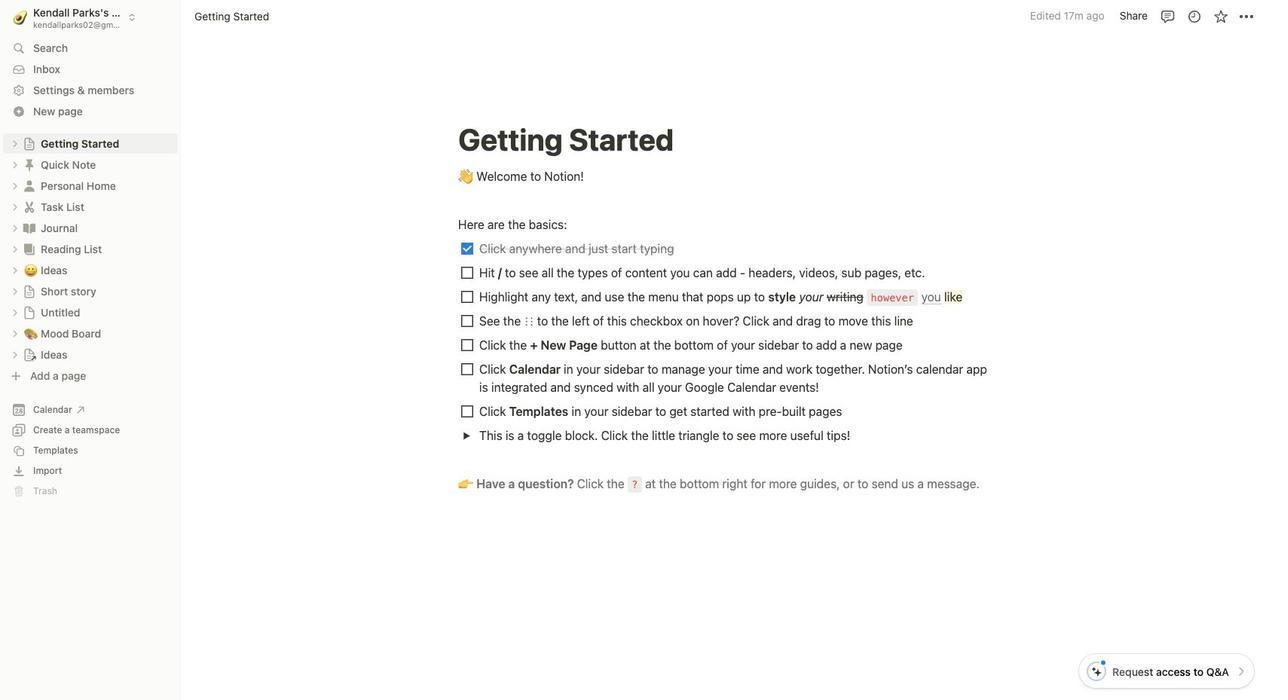 Task type: locate. For each thing, give the bounding box(es) containing it.
🥑 image
[[13, 8, 27, 27]]

3 open image from the top
[[11, 245, 20, 254]]

🎨 image
[[24, 324, 38, 342]]

😀 image
[[24, 261, 38, 278]]

updates image
[[1187, 9, 1202, 24]]

favorite image
[[1213, 9, 1228, 24]]

open image
[[11, 202, 20, 211], [11, 223, 20, 232], [11, 245, 20, 254], [11, 350, 20, 359]]

open image
[[11, 139, 20, 148], [11, 160, 20, 169], [11, 181, 20, 190], [11, 266, 20, 275], [11, 287, 20, 296], [11, 308, 20, 317], [11, 329, 20, 338], [462, 431, 471, 440]]

change page icon image
[[23, 137, 36, 150], [22, 157, 37, 172], [22, 178, 37, 193], [22, 199, 37, 214], [22, 220, 37, 236], [22, 242, 37, 257], [23, 284, 36, 298], [23, 306, 36, 319], [23, 348, 36, 361]]

1 open image from the top
[[11, 202, 20, 211]]



Task type: describe. For each thing, give the bounding box(es) containing it.
comments image
[[1160, 9, 1175, 24]]

👋 image
[[458, 166, 473, 185]]

4 open image from the top
[[11, 350, 20, 359]]

2 open image from the top
[[11, 223, 20, 232]]

👉 image
[[458, 473, 473, 493]]



Task type: vqa. For each thing, say whether or not it's contained in the screenshot.
the topmost Open icon
yes



